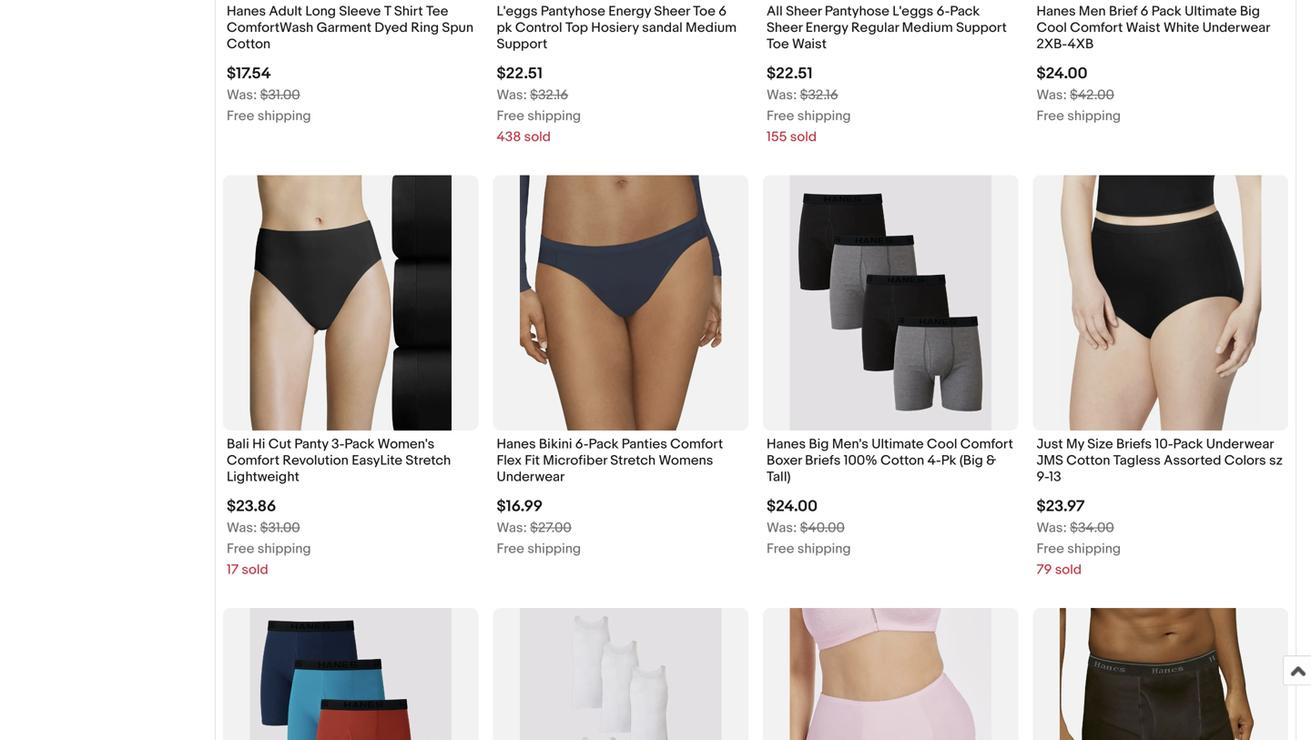 Task type: describe. For each thing, give the bounding box(es) containing it.
assorted
[[1164, 453, 1222, 469]]

$40.00
[[800, 520, 845, 536]]

lightweight
[[227, 469, 300, 486]]

17
[[227, 562, 239, 578]]

comfort inside bali hi cut panty 3-pack women's comfort revolution easylite stretch lightweight
[[227, 453, 280, 469]]

support inside l'eggs pantyhose energy sheer toe 6 pk control top hosiery sandal medium support
[[497, 36, 548, 53]]

hanes for $17.54 was: $31.00 free shipping
[[227, 3, 266, 19]]

t
[[384, 3, 391, 19]]

sleeve
[[339, 3, 381, 19]]

was: for $23.86 was: $31.00 free shipping 17 sold
[[227, 520, 257, 536]]

pk
[[497, 20, 512, 36]]

$23.86
[[227, 497, 276, 516]]

stretch inside bali hi cut panty 3-pack women's comfort revolution easylite stretch lightweight
[[406, 453, 451, 469]]

bali hi cut panty 3-pack women's comfort revolution easylite stretch lightweight
[[227, 436, 451, 486]]

100%
[[844, 453, 878, 469]]

$32.16 for $22.51 was: $32.16 free shipping 155 sold
[[800, 87, 839, 103]]

stretch inside hanes bikini 6-pack panties comfort flex fit microfiber stretch womens underwear
[[611, 453, 656, 469]]

cotton inside just my size briefs 10-pack underwear jms cotton tagless assorted colors sz 9-13
[[1067, 453, 1111, 469]]

free for $22.51 was: $32.16 free shipping 155 sold
[[767, 108, 795, 124]]

comfortwash
[[227, 20, 314, 36]]

was: for $23.97 was: $34.00 free shipping 79 sold
[[1037, 520, 1067, 536]]

tee
[[426, 3, 449, 19]]

shipping for $24.00 was: $40.00 free shipping
[[798, 541, 851, 557]]

sandal
[[642, 20, 683, 36]]

dyed
[[375, 20, 408, 36]]

hanes for $24.00 was: $42.00 free shipping
[[1037, 3, 1076, 19]]

energy inside all sheer pantyhose l'eggs 6-pack sheer energy regular medium support toe waist
[[806, 20, 849, 36]]

ultimate inside hanes big men's ultimate cool comfort boxer briefs 100% cotton 4-pk (big & tall)
[[872, 436, 924, 453]]

all sheer pantyhose l'eggs 6-pack sheer energy regular medium support toe waist link
[[767, 3, 1015, 57]]

big inside hanes big men's ultimate cool comfort boxer briefs 100% cotton 4-pk (big & tall)
[[809, 436, 829, 453]]

spun
[[442, 20, 474, 36]]

hanes adult long sleeve t shirt tee comfortwash garment dyed ring spun cotton link
[[227, 3, 475, 57]]

jms
[[1037, 453, 1064, 469]]

my
[[1067, 436, 1085, 453]]

4xb
[[1068, 36, 1094, 53]]

$23.86 was: $31.00 free shipping 17 sold
[[227, 497, 311, 578]]

shipping for $24.00 was: $42.00 free shipping
[[1068, 108, 1121, 124]]

tall)
[[767, 469, 791, 486]]

size
[[1088, 436, 1114, 453]]

shipping for $17.54 was: $31.00 free shipping
[[258, 108, 311, 124]]

6- inside hanes bikini 6-pack panties comfort flex fit microfiber stretch womens underwear
[[576, 436, 589, 453]]

$34.00
[[1070, 520, 1115, 536]]

hanes adult long sleeve t shirt tee comfortwash garment dyed ring spun cotton
[[227, 3, 474, 53]]

ring
[[411, 20, 439, 36]]

$24.00 for $24.00 was: $40.00 free shipping
[[767, 497, 818, 516]]

6 inside "hanes men brief 6 pack ultimate big cool comfort waist white underwear 2xb-4xb"
[[1141, 3, 1149, 19]]

free for $24.00 was: $42.00 free shipping
[[1037, 108, 1065, 124]]

sold for $23.97 was: $34.00 free shipping 79 sold
[[1056, 562, 1082, 578]]

was: for $22.51 was: $32.16 free shipping 155 sold
[[767, 87, 797, 103]]

just my size briefs 10-pack underwear jms cotton tagless assorted colors sz 9-13 link
[[1037, 436, 1285, 490]]

panties
[[622, 436, 668, 453]]

shirt
[[394, 3, 423, 19]]

revolution
[[283, 453, 349, 469]]

3-
[[332, 436, 345, 453]]

comfort inside hanes big men's ultimate cool comfort boxer briefs 100% cotton 4-pk (big & tall)
[[961, 436, 1014, 453]]

women's
[[378, 436, 435, 453]]

hanes for $16.99 was: $27.00 free shipping
[[497, 436, 536, 453]]

men's
[[832, 436, 869, 453]]

hanes big men's ultimate cool comfort boxer briefs 100% cotton 4-pk (big & tall) link
[[767, 436, 1015, 490]]

sold for $23.86 was: $31.00 free shipping 17 sold
[[242, 562, 268, 578]]

bali
[[227, 436, 249, 453]]

free for $16.99 was: $27.00 free shipping
[[497, 541, 525, 557]]

&
[[987, 453, 997, 469]]

bali hi cut panty 3-pack women's comfort revolution easylite stretch lightweight image
[[250, 175, 452, 431]]

$22.51 for $22.51 was: $32.16 free shipping 155 sold
[[767, 64, 813, 83]]

was: for $24.00 was: $40.00 free shipping
[[767, 520, 797, 536]]

hanes bikini 6-pack panties comfort flex fit microfiber stretch womens underwear image
[[520, 175, 722, 431]]

toe inside l'eggs pantyhose energy sheer toe 6 pk control top hosiery sandal medium support
[[693, 3, 716, 19]]

medium inside all sheer pantyhose l'eggs 6-pack sheer energy regular medium support toe waist
[[902, 20, 953, 36]]

colors
[[1225, 453, 1267, 469]]

9-
[[1037, 469, 1050, 486]]

men
[[1079, 3, 1106, 19]]

shipping for $23.97 was: $34.00 free shipping 79 sold
[[1068, 541, 1121, 557]]

easylite
[[352, 453, 403, 469]]

hanes white tank top 5-pack men's ultimate tall man cool comfort tagless lt-2xt image
[[520, 608, 722, 741]]

flex
[[497, 453, 522, 469]]

$27.00
[[530, 520, 572, 536]]

$23.97
[[1037, 497, 1085, 516]]

$17.54
[[227, 64, 271, 83]]

hanes bikini 6-pack panties comfort flex fit microfiber stretch womens underwear
[[497, 436, 723, 486]]

hanes boxer briefs 4 pack men's ultimate cool comfort flex big & tall 2xb-4xb image
[[250, 608, 452, 741]]

comfort inside "hanes men brief 6 pack ultimate big cool comfort waist white underwear 2xb-4xb"
[[1071, 20, 1123, 36]]

just my size briefs 10-pack underwear jms cotton tagless assorted colors sz 9-13 image
[[1060, 175, 1262, 431]]

was: for $17.54 was: $31.00 free shipping
[[227, 87, 257, 103]]

pack inside "hanes men brief 6 pack ultimate big cool comfort waist white underwear 2xb-4xb"
[[1152, 3, 1182, 19]]

regular
[[852, 20, 899, 36]]

microfiber
[[543, 453, 607, 469]]

boxer
[[767, 453, 802, 469]]

waist inside all sheer pantyhose l'eggs 6-pack sheer energy regular medium support toe waist
[[793, 36, 827, 53]]

155
[[767, 129, 787, 145]]

shipping for $22.51 was: $32.16 free shipping 155 sold
[[798, 108, 851, 124]]

sold for $22.51 was: $32.16 free shipping 438 sold
[[524, 129, 551, 145]]

$24.00 for $24.00 was: $42.00 free shipping
[[1037, 64, 1088, 83]]

cool inside "hanes men brief 6 pack ultimate big cool comfort waist white underwear 2xb-4xb"
[[1037, 20, 1067, 36]]

hanes men brief 6 pack ultimate big cool comfort waist white underwear 2xb-4xb
[[1037, 3, 1271, 53]]

was: for $16.99 was: $27.00 free shipping
[[497, 520, 527, 536]]

cool inside hanes big men's ultimate cool comfort boxer briefs 100% cotton 4-pk (big & tall)
[[927, 436, 958, 453]]

shipping for $16.99 was: $27.00 free shipping
[[528, 541, 581, 557]]

$31.00 for $17.54
[[260, 87, 300, 103]]

comfort inside hanes bikini 6-pack panties comfort flex fit microfiber stretch womens underwear
[[671, 436, 723, 453]]

support inside all sheer pantyhose l'eggs 6-pack sheer energy regular medium support toe waist
[[957, 20, 1007, 36]]

long
[[305, 3, 336, 19]]

energy inside l'eggs pantyhose energy sheer toe 6 pk control top hosiery sandal medium support
[[609, 3, 651, 19]]



Task type: locate. For each thing, give the bounding box(es) containing it.
6 left 'all'
[[719, 3, 727, 19]]

was: inside the $16.99 was: $27.00 free shipping
[[497, 520, 527, 536]]

$24.00 down 2xb-
[[1037, 64, 1088, 83]]

$22.51 down pk on the left top
[[497, 64, 543, 83]]

cotton
[[227, 36, 271, 53], [881, 453, 925, 469], [1067, 453, 1111, 469]]

pantyhose up top
[[541, 3, 606, 19]]

stretch down women's
[[406, 453, 451, 469]]

$31.00 down $17.54
[[260, 87, 300, 103]]

1 vertical spatial ultimate
[[872, 436, 924, 453]]

(big
[[960, 453, 984, 469]]

free up 438
[[497, 108, 525, 124]]

free for $17.54 was: $31.00 free shipping
[[227, 108, 255, 124]]

shipping inside $23.97 was: $34.00 free shipping 79 sold
[[1068, 541, 1121, 557]]

$24.00 inside $24.00 was: $42.00 free shipping
[[1037, 64, 1088, 83]]

$32.16 inside $22.51 was: $32.16 free shipping 155 sold
[[800, 87, 839, 103]]

free for $23.97 was: $34.00 free shipping 79 sold
[[1037, 541, 1065, 557]]

underwear right "white" at the top right
[[1203, 20, 1271, 36]]

$31.00
[[260, 87, 300, 103], [260, 520, 300, 536]]

438
[[497, 129, 521, 145]]

hanes inside hanes bikini 6-pack panties comfort flex fit microfiber stretch womens underwear
[[497, 436, 536, 453]]

was: inside $24.00 was: $40.00 free shipping
[[767, 520, 797, 536]]

0 vertical spatial underwear
[[1203, 20, 1271, 36]]

1 horizontal spatial cotton
[[881, 453, 925, 469]]

free inside $23.86 was: $31.00 free shipping 17 sold
[[227, 541, 255, 557]]

$23.97 was: $34.00 free shipping 79 sold
[[1037, 497, 1121, 578]]

hanes up comfortwash
[[227, 3, 266, 19]]

sold
[[524, 129, 551, 145], [790, 129, 817, 145], [242, 562, 268, 578], [1056, 562, 1082, 578]]

briefs down 'men's'
[[805, 453, 841, 469]]

energy up hosiery
[[609, 3, 651, 19]]

womens
[[659, 453, 714, 469]]

adult
[[269, 3, 302, 19]]

medium
[[686, 20, 737, 36], [902, 20, 953, 36]]

underwear inside hanes bikini 6-pack panties comfort flex fit microfiber stretch womens underwear
[[497, 469, 565, 486]]

$31.00 down $23.86
[[260, 520, 300, 536]]

free for $22.51 was: $32.16 free shipping 438 sold
[[497, 108, 525, 124]]

1 stretch from the left
[[406, 453, 451, 469]]

waist
[[1127, 20, 1161, 36], [793, 36, 827, 53]]

pack inside bali hi cut panty 3-pack women's comfort revolution easylite stretch lightweight
[[345, 436, 375, 453]]

ultimate up "100%"
[[872, 436, 924, 453]]

cotton inside hanes adult long sleeve t shirt tee comfortwash garment dyed ring spun cotton
[[227, 36, 271, 53]]

2 stretch from the left
[[611, 453, 656, 469]]

pack for $22.51
[[950, 3, 980, 19]]

was: for $24.00 was: $42.00 free shipping
[[1037, 87, 1067, 103]]

toe inside all sheer pantyhose l'eggs 6-pack sheer energy regular medium support toe waist
[[767, 36, 789, 53]]

energy
[[609, 3, 651, 19], [806, 20, 849, 36]]

pack inside hanes bikini 6-pack panties comfort flex fit microfiber stretch womens underwear
[[589, 436, 619, 453]]

l'eggs inside l'eggs pantyhose energy sheer toe 6 pk control top hosiery sandal medium support
[[497, 3, 538, 19]]

2 medium from the left
[[902, 20, 953, 36]]

$24.00
[[1037, 64, 1088, 83], [767, 497, 818, 516]]

shipping inside $22.51 was: $32.16 free shipping 438 sold
[[528, 108, 581, 124]]

free down "tall)" in the right bottom of the page
[[767, 541, 795, 557]]

$24.00 inside $24.00 was: $40.00 free shipping
[[767, 497, 818, 516]]

underwear down 'fit'
[[497, 469, 565, 486]]

1 vertical spatial 6-
[[576, 436, 589, 453]]

was: down $16.99
[[497, 520, 527, 536]]

0 vertical spatial cool
[[1037, 20, 1067, 36]]

briefs inside just my size briefs 10-pack underwear jms cotton tagless assorted colors sz 9-13
[[1117, 436, 1152, 453]]

was: down $23.97
[[1037, 520, 1067, 536]]

shipping inside $24.00 was: $40.00 free shipping
[[798, 541, 851, 557]]

1 vertical spatial toe
[[767, 36, 789, 53]]

was: inside '$17.54 was: $31.00 free shipping'
[[227, 87, 257, 103]]

0 horizontal spatial medium
[[686, 20, 737, 36]]

1 horizontal spatial $24.00
[[1037, 64, 1088, 83]]

toe down 'all'
[[767, 36, 789, 53]]

1 horizontal spatial $32.16
[[800, 87, 839, 103]]

6- inside all sheer pantyhose l'eggs 6-pack sheer energy regular medium support toe waist
[[937, 3, 950, 19]]

free down $16.99
[[497, 541, 525, 557]]

all
[[767, 3, 783, 19]]

$22.51 inside $22.51 was: $32.16 free shipping 438 sold
[[497, 64, 543, 83]]

was: inside $24.00 was: $42.00 free shipping
[[1037, 87, 1067, 103]]

hanes inside "hanes men brief 6 pack ultimate big cool comfort waist white underwear 2xb-4xb"
[[1037, 3, 1076, 19]]

0 vertical spatial briefs
[[1117, 436, 1152, 453]]

$24.00 down "tall)" in the right bottom of the page
[[767, 497, 818, 516]]

was: inside $23.86 was: $31.00 free shipping 17 sold
[[227, 520, 257, 536]]

0 horizontal spatial waist
[[793, 36, 827, 53]]

was: up 438
[[497, 87, 527, 103]]

shipping inside '$17.54 was: $31.00 free shipping'
[[258, 108, 311, 124]]

l'eggs inside all sheer pantyhose l'eggs 6-pack sheer energy regular medium support toe waist
[[893, 3, 934, 19]]

$22.51 inside $22.51 was: $32.16 free shipping 155 sold
[[767, 64, 813, 83]]

cotton inside hanes big men's ultimate cool comfort boxer briefs 100% cotton 4-pk (big & tall)
[[881, 453, 925, 469]]

hanes up 2xb-
[[1037, 3, 1076, 19]]

stretch down panties
[[611, 453, 656, 469]]

0 horizontal spatial big
[[809, 436, 829, 453]]

$22.51 down 'all'
[[767, 64, 813, 83]]

$22.51 was: $32.16 free shipping 155 sold
[[767, 64, 851, 145]]

l'eggs pantyhose energy sheer toe 6 pk control top hosiery sandal medium support
[[497, 3, 737, 53]]

free down 2xb-
[[1037, 108, 1065, 124]]

ultimate inside "hanes men brief 6 pack ultimate big cool comfort waist white underwear 2xb-4xb"
[[1185, 3, 1237, 19]]

shipping for $22.51 was: $32.16 free shipping 438 sold
[[528, 108, 581, 124]]

underwear
[[1203, 20, 1271, 36], [1207, 436, 1274, 453], [497, 469, 565, 486]]

briefs
[[1117, 436, 1152, 453], [805, 453, 841, 469]]

1 horizontal spatial pantyhose
[[825, 3, 890, 19]]

$32.16 for $22.51 was: $32.16 free shipping 438 sold
[[530, 87, 568, 103]]

2 l'eggs from the left
[[893, 3, 934, 19]]

cut
[[268, 436, 292, 453]]

sold inside $22.51 was: $32.16 free shipping 438 sold
[[524, 129, 551, 145]]

cotton left 4-
[[881, 453, 925, 469]]

1 $22.51 from the left
[[497, 64, 543, 83]]

briefs inside hanes big men's ultimate cool comfort boxer briefs 100% cotton 4-pk (big & tall)
[[805, 453, 841, 469]]

pantyhose inside all sheer pantyhose l'eggs 6-pack sheer energy regular medium support toe waist
[[825, 3, 890, 19]]

free inside $24.00 was: $40.00 free shipping
[[767, 541, 795, 557]]

$42.00
[[1070, 87, 1115, 103]]

brief
[[1109, 3, 1138, 19]]

0 horizontal spatial toe
[[693, 3, 716, 19]]

0 vertical spatial ultimate
[[1185, 3, 1237, 19]]

0 vertical spatial $24.00
[[1037, 64, 1088, 83]]

underwear for $16.99
[[497, 469, 565, 486]]

hi
[[252, 436, 265, 453]]

was: inside $22.51 was: $32.16 free shipping 438 sold
[[497, 87, 527, 103]]

$31.00 for $23.86
[[260, 520, 300, 536]]

$31.00 inside '$17.54 was: $31.00 free shipping'
[[260, 87, 300, 103]]

0 horizontal spatial $32.16
[[530, 87, 568, 103]]

2 $32.16 from the left
[[800, 87, 839, 103]]

sheer inside l'eggs pantyhose energy sheer toe 6 pk control top hosiery sandal medium support
[[654, 3, 690, 19]]

$32.16 inside $22.51 was: $32.16 free shipping 438 sold
[[530, 87, 568, 103]]

comfort up the &
[[961, 436, 1014, 453]]

free for $24.00 was: $40.00 free shipping
[[767, 541, 795, 557]]

sheer down 'all'
[[767, 20, 803, 36]]

0 horizontal spatial cotton
[[227, 36, 271, 53]]

1 horizontal spatial briefs
[[1117, 436, 1152, 453]]

sold inside $22.51 was: $32.16 free shipping 155 sold
[[790, 129, 817, 145]]

toe left 'all'
[[693, 3, 716, 19]]

pk
[[942, 453, 957, 469]]

shipping inside $22.51 was: $32.16 free shipping 155 sold
[[798, 108, 851, 124]]

1 horizontal spatial big
[[1241, 3, 1261, 19]]

hanes boxer briefs men's 5pk no ride up comfort flex underwear tagless ultimate image
[[1060, 608, 1262, 741]]

0 vertical spatial $31.00
[[260, 87, 300, 103]]

comfort
[[1071, 20, 1123, 36], [671, 436, 723, 453], [961, 436, 1014, 453], [227, 453, 280, 469]]

$22.51
[[497, 64, 543, 83], [767, 64, 813, 83]]

just
[[1037, 436, 1064, 453]]

top
[[566, 20, 588, 36]]

ultimate up "white" at the top right
[[1185, 3, 1237, 19]]

0 horizontal spatial pantyhose
[[541, 3, 606, 19]]

big inside "hanes men brief 6 pack ultimate big cool comfort waist white underwear 2xb-4xb"
[[1241, 3, 1261, 19]]

sheer up sandal
[[654, 3, 690, 19]]

fit
[[525, 453, 540, 469]]

sold right 17
[[242, 562, 268, 578]]

free inside $22.51 was: $32.16 free shipping 438 sold
[[497, 108, 525, 124]]

$24.00 was: $40.00 free shipping
[[767, 497, 851, 557]]

10-
[[1155, 436, 1174, 453]]

sold right 438
[[524, 129, 551, 145]]

garment
[[317, 20, 372, 36]]

comfort down "men" in the top right of the page
[[1071, 20, 1123, 36]]

1 vertical spatial $31.00
[[260, 520, 300, 536]]

free inside $24.00 was: $42.00 free shipping
[[1037, 108, 1065, 124]]

underwear up the colors
[[1207, 436, 1274, 453]]

free inside the $16.99 was: $27.00 free shipping
[[497, 541, 525, 557]]

shipping for $23.86 was: $31.00 free shipping 17 sold
[[258, 541, 311, 557]]

4-
[[928, 453, 942, 469]]

shipping inside the $16.99 was: $27.00 free shipping
[[528, 541, 581, 557]]

2 $31.00 from the top
[[260, 520, 300, 536]]

$24.00 was: $42.00 free shipping
[[1037, 64, 1121, 124]]

bikini
[[539, 436, 572, 453]]

control
[[515, 20, 563, 36]]

big
[[1241, 3, 1261, 19], [809, 436, 829, 453]]

1 horizontal spatial ultimate
[[1185, 3, 1237, 19]]

$22.51 for $22.51 was: $32.16 free shipping 438 sold
[[497, 64, 543, 83]]

free up 17
[[227, 541, 255, 557]]

$32.16
[[530, 87, 568, 103], [800, 87, 839, 103]]

comfort up 'womens'
[[671, 436, 723, 453]]

pack for $23.97
[[1174, 436, 1204, 453]]

1 vertical spatial cool
[[927, 436, 958, 453]]

sz
[[1270, 453, 1284, 469]]

hanes big men's ultimate cool comfort boxer briefs 100% cotton 4-pk (big & tall)
[[767, 436, 1014, 486]]

tagless
[[1114, 453, 1161, 469]]

bali shaping brief 2-pack women's light control tummy panel full bottom coverage image
[[790, 608, 992, 741]]

pantyhose
[[541, 3, 606, 19], [825, 3, 890, 19]]

0 horizontal spatial energy
[[609, 3, 651, 19]]

0 horizontal spatial 6
[[719, 3, 727, 19]]

pack
[[950, 3, 980, 19], [1152, 3, 1182, 19], [345, 436, 375, 453], [589, 436, 619, 453], [1174, 436, 1204, 453]]

0 horizontal spatial cool
[[927, 436, 958, 453]]

cotton down comfortwash
[[227, 36, 271, 53]]

$31.00 inside $23.86 was: $31.00 free shipping 17 sold
[[260, 520, 300, 536]]

free down $17.54
[[227, 108, 255, 124]]

underwear inside just my size briefs 10-pack underwear jms cotton tagless assorted colors sz 9-13
[[1207, 436, 1274, 453]]

0 horizontal spatial $22.51
[[497, 64, 543, 83]]

cool up 2xb-
[[1037, 20, 1067, 36]]

medium right sandal
[[686, 20, 737, 36]]

$16.99 was: $27.00 free shipping
[[497, 497, 581, 557]]

hanes big men's ultimate cool comfort boxer briefs 100% cotton 4-pk (big & tall) image
[[790, 175, 992, 431]]

comfort down hi
[[227, 453, 280, 469]]

0 horizontal spatial support
[[497, 36, 548, 53]]

hanes up flex
[[497, 436, 536, 453]]

6-
[[937, 3, 950, 19], [576, 436, 589, 453]]

1 horizontal spatial medium
[[902, 20, 953, 36]]

panty
[[295, 436, 329, 453]]

1 horizontal spatial 6-
[[937, 3, 950, 19]]

0 horizontal spatial ultimate
[[872, 436, 924, 453]]

1 pantyhose from the left
[[541, 3, 606, 19]]

pack inside all sheer pantyhose l'eggs 6-pack sheer energy regular medium support toe waist
[[950, 3, 980, 19]]

1 horizontal spatial energy
[[806, 20, 849, 36]]

medium inside l'eggs pantyhose energy sheer toe 6 pk control top hosiery sandal medium support
[[686, 20, 737, 36]]

1 vertical spatial briefs
[[805, 453, 841, 469]]

0 horizontal spatial 6-
[[576, 436, 589, 453]]

0 horizontal spatial l'eggs
[[497, 3, 538, 19]]

energy left regular on the right top
[[806, 20, 849, 36]]

0 vertical spatial toe
[[693, 3, 716, 19]]

13
[[1050, 469, 1062, 486]]

1 horizontal spatial 6
[[1141, 3, 1149, 19]]

1 vertical spatial $24.00
[[767, 497, 818, 516]]

1 vertical spatial big
[[809, 436, 829, 453]]

l'eggs pantyhose energy sheer toe 6 pk control top hosiery sandal medium support link
[[497, 3, 745, 57]]

sold for $22.51 was: $32.16 free shipping 155 sold
[[790, 129, 817, 145]]

underwear inside "hanes men brief 6 pack ultimate big cool comfort waist white underwear 2xb-4xb"
[[1203, 20, 1271, 36]]

1 horizontal spatial stretch
[[611, 453, 656, 469]]

1 horizontal spatial support
[[957, 20, 1007, 36]]

all sheer pantyhose l'eggs 6-pack sheer energy regular medium support toe waist
[[767, 3, 1007, 53]]

hanes up boxer
[[767, 436, 806, 453]]

bali hi cut panty 3-pack women's comfort revolution easylite stretch lightweight link
[[227, 436, 475, 490]]

sheer
[[654, 3, 690, 19], [786, 3, 822, 19], [767, 20, 803, 36]]

l'eggs up regular on the right top
[[893, 3, 934, 19]]

was:
[[227, 87, 257, 103], [497, 87, 527, 103], [767, 87, 797, 103], [1037, 87, 1067, 103], [227, 520, 257, 536], [497, 520, 527, 536], [767, 520, 797, 536], [1037, 520, 1067, 536]]

hanes men brief 6 pack ultimate big cool comfort waist white underwear 2xb-4xb link
[[1037, 3, 1285, 57]]

waist inside "hanes men brief 6 pack ultimate big cool comfort waist white underwear 2xb-4xb"
[[1127, 20, 1161, 36]]

pantyhose inside l'eggs pantyhose energy sheer toe 6 pk control top hosiery sandal medium support
[[541, 3, 606, 19]]

sheer right 'all'
[[786, 3, 822, 19]]

1 horizontal spatial l'eggs
[[893, 3, 934, 19]]

was: left $42.00
[[1037, 87, 1067, 103]]

was: inside $23.97 was: $34.00 free shipping 79 sold
[[1037, 520, 1067, 536]]

1 $31.00 from the top
[[260, 87, 300, 103]]

free inside '$17.54 was: $31.00 free shipping'
[[227, 108, 255, 124]]

medium right regular on the right top
[[902, 20, 953, 36]]

$22.51 was: $32.16 free shipping 438 sold
[[497, 64, 581, 145]]

sold inside $23.86 was: $31.00 free shipping 17 sold
[[242, 562, 268, 578]]

cotton down size
[[1067, 453, 1111, 469]]

underwear for $24.00
[[1203, 20, 1271, 36]]

1 horizontal spatial $22.51
[[767, 64, 813, 83]]

79
[[1037, 562, 1052, 578]]

was: left $40.00
[[767, 520, 797, 536]]

hanes inside hanes big men's ultimate cool comfort boxer briefs 100% cotton 4-pk (big & tall)
[[767, 436, 806, 453]]

6 inside l'eggs pantyhose energy sheer toe 6 pk control top hosiery sandal medium support
[[719, 3, 727, 19]]

2 6 from the left
[[1141, 3, 1149, 19]]

shipping
[[258, 108, 311, 124], [528, 108, 581, 124], [798, 108, 851, 124], [1068, 108, 1121, 124], [258, 541, 311, 557], [528, 541, 581, 557], [798, 541, 851, 557], [1068, 541, 1121, 557]]

1 l'eggs from the left
[[497, 3, 538, 19]]

sold inside $23.97 was: $34.00 free shipping 79 sold
[[1056, 562, 1082, 578]]

support
[[957, 20, 1007, 36], [497, 36, 548, 53]]

1 $32.16 from the left
[[530, 87, 568, 103]]

2 pantyhose from the left
[[825, 3, 890, 19]]

hosiery
[[591, 20, 639, 36]]

1 horizontal spatial cool
[[1037, 20, 1067, 36]]

was: up 155
[[767, 87, 797, 103]]

was: inside $22.51 was: $32.16 free shipping 155 sold
[[767, 87, 797, 103]]

free inside $22.51 was: $32.16 free shipping 155 sold
[[767, 108, 795, 124]]

hanes for $24.00 was: $40.00 free shipping
[[767, 436, 806, 453]]

waist up $22.51 was: $32.16 free shipping 155 sold
[[793, 36, 827, 53]]

$16.99
[[497, 497, 543, 516]]

shipping inside $24.00 was: $42.00 free shipping
[[1068, 108, 1121, 124]]

1 medium from the left
[[686, 20, 737, 36]]

free up 79
[[1037, 541, 1065, 557]]

hanes
[[227, 3, 266, 19], [1037, 3, 1076, 19], [497, 436, 536, 453], [767, 436, 806, 453]]

stretch
[[406, 453, 451, 469], [611, 453, 656, 469]]

white
[[1164, 20, 1200, 36]]

6 right brief on the top of the page
[[1141, 3, 1149, 19]]

was: down $17.54
[[227, 87, 257, 103]]

free
[[227, 108, 255, 124], [497, 108, 525, 124], [767, 108, 795, 124], [1037, 108, 1065, 124], [227, 541, 255, 557], [497, 541, 525, 557], [767, 541, 795, 557], [1037, 541, 1065, 557]]

sold right 155
[[790, 129, 817, 145]]

free up 155
[[767, 108, 795, 124]]

briefs up 'tagless'
[[1117, 436, 1152, 453]]

cool
[[1037, 20, 1067, 36], [927, 436, 958, 453]]

2 $22.51 from the left
[[767, 64, 813, 83]]

1 6 from the left
[[719, 3, 727, 19]]

0 vertical spatial 6-
[[937, 3, 950, 19]]

waist down brief on the top of the page
[[1127, 20, 1161, 36]]

0 horizontal spatial stretch
[[406, 453, 451, 469]]

1 vertical spatial underwear
[[1207, 436, 1274, 453]]

pack inside just my size briefs 10-pack underwear jms cotton tagless assorted colors sz 9-13
[[1174, 436, 1204, 453]]

cool up pk
[[927, 436, 958, 453]]

was: down $23.86
[[227, 520, 257, 536]]

2 horizontal spatial cotton
[[1067, 453, 1111, 469]]

just my size briefs 10-pack underwear jms cotton tagless assorted colors sz 9-13
[[1037, 436, 1284, 486]]

2xb-
[[1037, 36, 1068, 53]]

l'eggs up pk on the left top
[[497, 3, 538, 19]]

pantyhose up regular on the right top
[[825, 3, 890, 19]]

2 vertical spatial underwear
[[497, 469, 565, 486]]

free for $23.86 was: $31.00 free shipping 17 sold
[[227, 541, 255, 557]]

1 horizontal spatial waist
[[1127, 20, 1161, 36]]

$17.54 was: $31.00 free shipping
[[227, 64, 311, 124]]

free inside $23.97 was: $34.00 free shipping 79 sold
[[1037, 541, 1065, 557]]

0 horizontal spatial $24.00
[[767, 497, 818, 516]]

hanes bikini 6-pack panties comfort flex fit microfiber stretch womens underwear link
[[497, 436, 745, 490]]

hanes inside hanes adult long sleeve t shirt tee comfortwash garment dyed ring spun cotton
[[227, 3, 266, 19]]

was: for $22.51 was: $32.16 free shipping 438 sold
[[497, 87, 527, 103]]

pack for $23.86
[[345, 436, 375, 453]]

0 vertical spatial big
[[1241, 3, 1261, 19]]

1 horizontal spatial toe
[[767, 36, 789, 53]]

shipping inside $23.86 was: $31.00 free shipping 17 sold
[[258, 541, 311, 557]]

0 horizontal spatial briefs
[[805, 453, 841, 469]]

sold right 79
[[1056, 562, 1082, 578]]



Task type: vqa. For each thing, say whether or not it's contained in the screenshot.
JUST MY SIZE BRIEFS 10-PACK UNDERWEAR JMS COTTON TAGLESS ASSORTED COLORS SZ 9-13 LINK at the right bottom
yes



